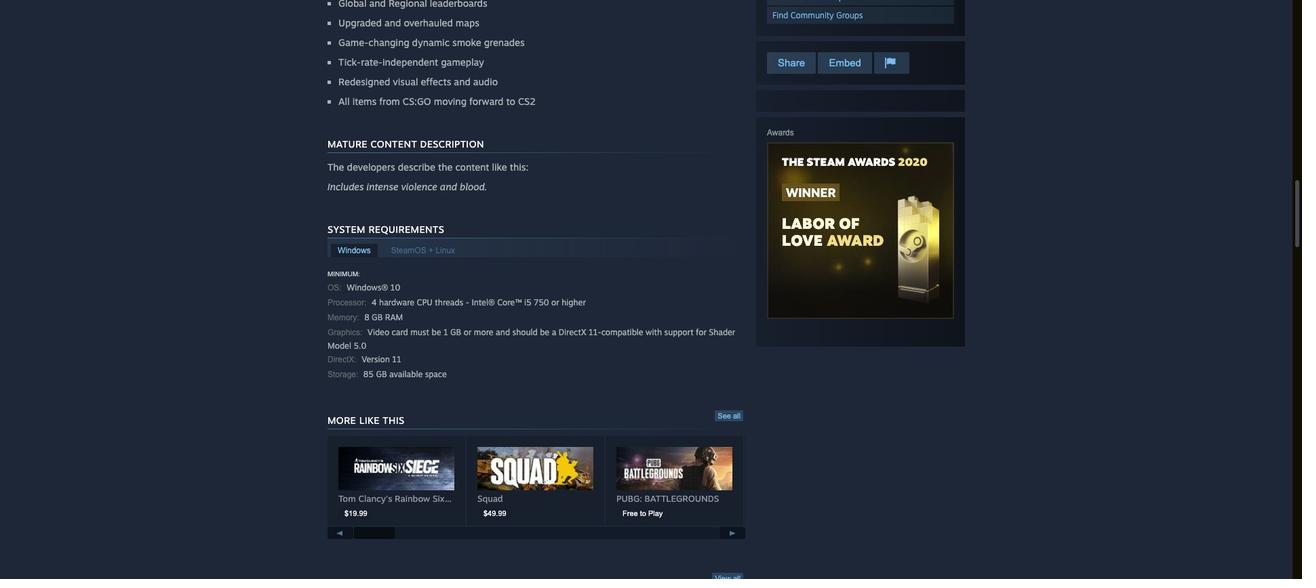 Task type: vqa. For each thing, say whether or not it's contained in the screenshot.
Awards to the top
yes



Task type: locate. For each thing, give the bounding box(es) containing it.
1 vertical spatial gb
[[450, 328, 461, 338]]

six®
[[433, 494, 452, 505]]

version
[[362, 355, 390, 365]]

0 vertical spatial or
[[552, 298, 559, 308]]

find
[[773, 10, 788, 20]]

or
[[552, 298, 559, 308], [464, 328, 472, 338]]

gb inside directx: version 11 storage: 85 gb available space
[[376, 370, 387, 380]]

memory:
[[328, 313, 359, 323]]

see all more like this
[[328, 412, 741, 427]]

support
[[664, 328, 694, 338]]

be left a
[[540, 328, 550, 338]]

of
[[839, 214, 860, 233]]

game-changing dynamic smoke grenades
[[338, 37, 525, 48]]

the
[[438, 161, 453, 173]]

directx:
[[328, 355, 357, 365]]

1 vertical spatial to
[[640, 510, 646, 518]]

and inside video card must be 1 gb or more and should be a directx 11-compatible with support for shader model 5.0
[[496, 328, 510, 338]]

the developers describe the content like this:
[[328, 161, 529, 173]]

compatible
[[601, 328, 644, 338]]

awards left 2020 at the right top
[[848, 155, 896, 169]]

1 vertical spatial like
[[359, 415, 380, 427]]

1 horizontal spatial the
[[782, 155, 804, 169]]

to left play
[[640, 510, 646, 518]]

with
[[646, 328, 662, 338]]

to left the cs2
[[506, 96, 515, 107]]

changing
[[369, 37, 409, 48]]

includes
[[328, 181, 364, 193]]

higher
[[562, 298, 586, 308]]

the up includes
[[328, 161, 344, 173]]

the
[[782, 155, 804, 169], [328, 161, 344, 173]]

1 horizontal spatial awards
[[848, 155, 896, 169]]

and right 'more'
[[496, 328, 510, 338]]

awards up the winner
[[767, 128, 794, 138]]

pubg:
[[617, 494, 642, 505]]

0 vertical spatial gb
[[372, 313, 383, 323]]

0 horizontal spatial to
[[506, 96, 515, 107]]

developers
[[347, 161, 395, 173]]

should
[[512, 328, 538, 338]]

a
[[552, 328, 556, 338]]

processor:
[[328, 298, 367, 308]]

be left 1
[[432, 328, 441, 338]]

visual
[[393, 76, 418, 88]]

tick-
[[338, 56, 361, 68]]

space
[[425, 370, 447, 380]]

tick-rate-independent gameplay
[[338, 56, 484, 68]]

cs2
[[518, 96, 536, 107]]

or right the 750
[[552, 298, 559, 308]]

gb for video card must be 1 gb or more and should be a directx 11-compatible with support for shader model 5.0
[[450, 328, 461, 338]]

embed
[[829, 57, 861, 69]]

gb right 8
[[372, 313, 383, 323]]

steam
[[807, 155, 845, 169]]

rate-
[[361, 56, 383, 68]]

labor
[[782, 214, 835, 233]]

available
[[389, 370, 423, 380]]

maps
[[456, 17, 480, 28]]

$49.99
[[484, 510, 506, 518]]

requirements
[[369, 224, 444, 235]]

pubg: battlegrounds free to play
[[617, 494, 719, 518]]

all
[[338, 96, 350, 107]]

gb right 85
[[376, 370, 387, 380]]

gb right 1
[[450, 328, 461, 338]]

-
[[466, 298, 469, 308]]

windows®
[[347, 283, 388, 293]]

and
[[385, 17, 401, 28], [454, 76, 471, 88], [440, 181, 457, 193], [496, 328, 510, 338]]

1 vertical spatial or
[[464, 328, 472, 338]]

upgraded
[[338, 17, 382, 28]]

more
[[474, 328, 494, 338]]

steamos
[[391, 246, 426, 256]]

siege
[[454, 494, 477, 505]]

0 horizontal spatial awards
[[767, 128, 794, 138]]

gb inside video card must be 1 gb or more and should be a directx 11-compatible with support for shader model 5.0
[[450, 328, 461, 338]]

the left steam at the top of page
[[782, 155, 804, 169]]

or left 'more'
[[464, 328, 472, 338]]

share
[[778, 57, 805, 69]]

winner
[[786, 185, 836, 200]]

to
[[506, 96, 515, 107], [640, 510, 646, 518]]

like left this:
[[492, 161, 507, 173]]

0 horizontal spatial or
[[464, 328, 472, 338]]

mature content description
[[328, 138, 484, 150]]

threads
[[435, 298, 464, 308]]

0 horizontal spatial be
[[432, 328, 441, 338]]

2 vertical spatial gb
[[376, 370, 387, 380]]

clancy's
[[358, 494, 392, 505]]

windows
[[338, 246, 371, 256]]

0 horizontal spatial the
[[328, 161, 344, 173]]

1 horizontal spatial to
[[640, 510, 646, 518]]

and up the changing
[[385, 17, 401, 28]]

the for the developers describe the content like this:
[[328, 161, 344, 173]]

mature
[[328, 138, 368, 150]]

1 horizontal spatial like
[[492, 161, 507, 173]]

or inside video card must be 1 gb or more and should be a directx 11-compatible with support for shader model 5.0
[[464, 328, 472, 338]]

1 be from the left
[[432, 328, 441, 338]]

moving
[[434, 96, 467, 107]]

all items from cs:go moving forward to cs2
[[338, 96, 536, 107]]

0 horizontal spatial like
[[359, 415, 380, 427]]

1 horizontal spatial or
[[552, 298, 559, 308]]

awards
[[767, 128, 794, 138], [848, 155, 896, 169]]

1 horizontal spatial be
[[540, 328, 550, 338]]

core™
[[497, 298, 522, 308]]

the steam awards 2020
[[782, 155, 928, 169]]

like left this
[[359, 415, 380, 427]]

find community groups
[[773, 10, 863, 20]]

intel®
[[472, 298, 495, 308]]

upgraded and overhauled maps
[[338, 17, 480, 28]]



Task type: describe. For each thing, give the bounding box(es) containing it.
must
[[411, 328, 429, 338]]

squad
[[478, 494, 503, 505]]

description
[[420, 138, 484, 150]]

0 vertical spatial like
[[492, 161, 507, 173]]

to inside the "pubg: battlegrounds free to play"
[[640, 510, 646, 518]]

11
[[392, 355, 401, 365]]

0 vertical spatial to
[[506, 96, 515, 107]]

intense
[[367, 181, 399, 193]]

this
[[383, 415, 405, 427]]

ram
[[385, 313, 403, 323]]

grenades
[[484, 37, 525, 48]]

independent
[[383, 56, 438, 68]]

like inside "see all more like this"
[[359, 415, 380, 427]]

11-
[[589, 328, 602, 338]]

game-
[[338, 37, 369, 48]]

gb inside os: windows® 10 processor: 4 hardware cpu threads - intel® core™ i5 750 or higher memory: 8 gb ram
[[372, 313, 383, 323]]

violence
[[401, 181, 437, 193]]

from
[[379, 96, 400, 107]]

free
[[623, 510, 638, 518]]

+
[[429, 246, 434, 256]]

system
[[328, 224, 366, 235]]

video
[[368, 328, 389, 338]]

directx
[[559, 328, 587, 338]]

includes intense violence and blood.
[[328, 181, 488, 193]]

1
[[444, 328, 448, 338]]

i5
[[524, 298, 532, 308]]

shader
[[709, 328, 736, 338]]

gb for directx: version 11 storage: 85 gb available space
[[376, 370, 387, 380]]

award
[[827, 231, 884, 250]]

85
[[363, 370, 374, 380]]

see all link
[[715, 411, 743, 422]]

items
[[352, 96, 377, 107]]

play
[[648, 510, 663, 518]]

video card must be 1 gb or more and should be a directx 11-compatible with support for shader model 5.0
[[328, 328, 736, 351]]

the for the steam awards 2020
[[782, 155, 804, 169]]

5.0
[[354, 341, 366, 351]]

overhauled
[[404, 17, 453, 28]]

2 be from the left
[[540, 328, 550, 338]]

4
[[372, 298, 377, 308]]

card
[[392, 328, 408, 338]]

all
[[733, 412, 741, 421]]

and down gameplay
[[454, 76, 471, 88]]

squad $49.99
[[478, 494, 506, 518]]

graphics:
[[328, 328, 362, 338]]

cpu
[[417, 298, 433, 308]]

directx: version 11 storage: 85 gb available space
[[328, 355, 447, 380]]

redesigned visual effects and audio
[[338, 76, 498, 88]]

0 vertical spatial awards
[[767, 128, 794, 138]]

audio
[[473, 76, 498, 88]]

2020
[[898, 155, 928, 169]]

share link
[[767, 52, 816, 74]]

and down the
[[440, 181, 457, 193]]

labor of love
[[782, 214, 860, 250]]

hardware
[[379, 298, 415, 308]]

system requirements
[[328, 224, 444, 235]]

groups
[[836, 10, 863, 20]]

rainbow
[[395, 494, 430, 505]]

content
[[455, 161, 489, 173]]

forward
[[469, 96, 504, 107]]

content
[[371, 138, 417, 150]]

this:
[[510, 161, 529, 173]]

battlegrounds
[[645, 494, 719, 505]]

embed link
[[818, 52, 872, 74]]

see
[[718, 412, 731, 421]]

dynamic
[[412, 37, 450, 48]]

redesigned
[[338, 76, 390, 88]]

1 vertical spatial awards
[[848, 155, 896, 169]]

os:
[[328, 284, 342, 293]]

10
[[391, 283, 400, 293]]

cs:go
[[403, 96, 431, 107]]

minimum:
[[328, 271, 360, 278]]

smoke
[[452, 37, 481, 48]]

750
[[534, 298, 549, 308]]

linux
[[436, 246, 455, 256]]

tom clancy's rainbow six® siege $19.99
[[338, 494, 477, 518]]

os: windows® 10 processor: 4 hardware cpu threads - intel® core™ i5 750 or higher memory: 8 gb ram
[[328, 283, 586, 323]]

$19.99
[[345, 510, 367, 518]]

more
[[328, 415, 356, 427]]

community
[[791, 10, 834, 20]]

or inside os: windows® 10 processor: 4 hardware cpu threads - intel® core™ i5 750 or higher memory: 8 gb ram
[[552, 298, 559, 308]]



